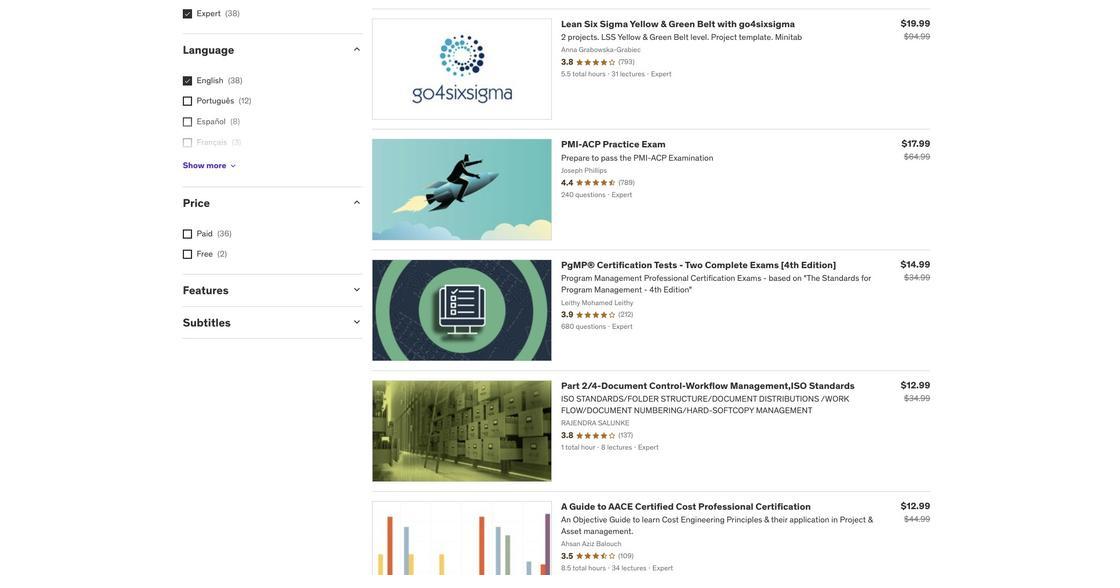 Task type: describe. For each thing, give the bounding box(es) containing it.
cost
[[676, 501, 697, 513]]

certified
[[635, 501, 674, 513]]

pmi-
[[561, 139, 582, 150]]

yellow
[[630, 18, 659, 29]]

español (8)
[[197, 116, 240, 127]]

français (3)
[[197, 137, 241, 147]]

(12)
[[239, 96, 251, 106]]

expert
[[197, 8, 221, 19]]

2/4-
[[582, 380, 602, 392]]

to
[[598, 501, 607, 513]]

edition]
[[802, 259, 837, 271]]

show
[[183, 161, 205, 171]]

acp
[[582, 139, 601, 150]]

pgmp®
[[561, 259, 595, 271]]

lean six sigma yellow & green belt with go4sixsigma link
[[561, 18, 795, 29]]

two
[[685, 259, 703, 271]]

$34.99 for $12.99
[[905, 394, 931, 404]]

$64.99
[[904, 152, 931, 162]]

lean
[[561, 18, 582, 29]]

management,iso
[[731, 380, 807, 392]]

-
[[680, 259, 684, 271]]

1 horizontal spatial certification
[[756, 501, 811, 513]]

$12.99 for a guide to aace certified cost professional certification
[[901, 501, 931, 512]]

português
[[197, 96, 234, 106]]

$34.99 for $14.99
[[905, 273, 931, 283]]

xsmall image inside the show more button
[[229, 161, 238, 171]]

pmi-acp practice exam link
[[561, 139, 666, 150]]

a guide to aace certified cost professional certification link
[[561, 501, 811, 513]]

$14.99
[[901, 259, 931, 270]]

español
[[197, 116, 226, 127]]

aace
[[609, 501, 633, 513]]

[4th
[[781, 259, 799, 271]]

with
[[718, 18, 737, 29]]

xsmall image for expert (38)
[[183, 10, 192, 19]]

português (12)
[[197, 96, 251, 106]]

practice
[[603, 139, 640, 150]]

price button
[[183, 196, 342, 210]]

paid (36)
[[197, 228, 232, 239]]

standards
[[809, 380, 855, 392]]

$19.99 $94.99
[[901, 17, 931, 41]]

$19.99
[[901, 17, 931, 29]]

workflow
[[686, 380, 728, 392]]

tests
[[654, 259, 678, 271]]

$12.99 $44.99
[[901, 501, 931, 525]]

professional
[[699, 501, 754, 513]]

(36)
[[217, 228, 232, 239]]

small image for price
[[351, 197, 363, 208]]

a
[[561, 501, 567, 513]]

exams
[[750, 259, 779, 271]]

sigma
[[600, 18, 628, 29]]

xsmall image for português (12)
[[183, 97, 192, 106]]

belt
[[698, 18, 716, 29]]

language button
[[183, 43, 342, 57]]

paid
[[197, 228, 213, 239]]

xsmall image for français (3)
[[183, 138, 192, 147]]

pmi-acp practice exam
[[561, 139, 666, 150]]

subtitles
[[183, 316, 231, 330]]



Task type: locate. For each thing, give the bounding box(es) containing it.
go4sixsigma
[[739, 18, 795, 29]]

0 vertical spatial (38)
[[225, 8, 240, 19]]

0 vertical spatial $34.99
[[905, 273, 931, 283]]

0 vertical spatial certification
[[597, 259, 653, 271]]

certification
[[597, 259, 653, 271], [756, 501, 811, 513]]

pgmp® certification tests - two complete exams [4th edition] link
[[561, 259, 837, 271]]

free (2)
[[197, 249, 227, 259]]

part 2/4-document control-workflow management,iso standards
[[561, 380, 855, 392]]

français
[[197, 137, 227, 147]]

expert (38)
[[197, 8, 240, 19]]

xsmall image for english (38)
[[183, 76, 192, 86]]

english (38)
[[197, 75, 242, 86]]

price
[[183, 196, 210, 210]]

free
[[197, 249, 213, 259]]

xsmall image up show
[[183, 138, 192, 147]]

1 vertical spatial certification
[[756, 501, 811, 513]]

2 small image from the top
[[351, 197, 363, 208]]

certification right professional
[[756, 501, 811, 513]]

part 2/4-document control-workflow management,iso standards link
[[561, 380, 855, 392]]

1 vertical spatial $34.99
[[905, 394, 931, 404]]

green
[[669, 18, 695, 29]]

(38) up '(12)'
[[228, 75, 242, 86]]

2 $34.99 from the top
[[905, 394, 931, 404]]

$12.99 $34.99
[[901, 380, 931, 404]]

xsmall image for español (8)
[[183, 118, 192, 127]]

1 vertical spatial small image
[[351, 197, 363, 208]]

part
[[561, 380, 580, 392]]

small image for subtitles
[[351, 316, 363, 328]]

(38) right expert
[[225, 8, 240, 19]]

xsmall image left português
[[183, 97, 192, 106]]

xsmall image
[[183, 10, 192, 19], [183, 76, 192, 86], [183, 97, 192, 106], [183, 118, 192, 127], [183, 138, 192, 147], [229, 161, 238, 171], [183, 230, 192, 239]]

six
[[584, 18, 598, 29]]

(38)
[[225, 8, 240, 19], [228, 75, 242, 86]]

$34.99 inside $12.99 $34.99
[[905, 394, 931, 404]]

$12.99
[[901, 380, 931, 391], [901, 501, 931, 512]]

lean six sigma yellow & green belt with go4sixsigma
[[561, 18, 795, 29]]

control-
[[650, 380, 686, 392]]

(8)
[[231, 116, 240, 127]]

$14.99 $34.99
[[901, 259, 931, 283]]

small image for language
[[351, 43, 363, 55]]

$34.99 inside $14.99 $34.99
[[905, 273, 931, 283]]

(2)
[[218, 249, 227, 259]]

exam
[[642, 139, 666, 150]]

2 $12.99 from the top
[[901, 501, 931, 512]]

certification left tests
[[597, 259, 653, 271]]

guide
[[570, 501, 596, 513]]

more
[[206, 161, 226, 171]]

$34.99
[[905, 273, 931, 283], [905, 394, 931, 404]]

0 vertical spatial $12.99
[[901, 380, 931, 391]]

pgmp® certification tests - two complete exams [4th edition]
[[561, 259, 837, 271]]

1 small image from the top
[[351, 43, 363, 55]]

3 small image from the top
[[351, 316, 363, 328]]

xsmall image left paid
[[183, 230, 192, 239]]

(38) for expert (38)
[[225, 8, 240, 19]]

0 vertical spatial small image
[[351, 43, 363, 55]]

features button
[[183, 284, 342, 297]]

xsmall image right more
[[229, 161, 238, 171]]

$12.99 for part 2/4-document control-workflow management,iso standards
[[901, 380, 931, 391]]

language
[[183, 43, 234, 57]]

(3)
[[232, 137, 241, 147]]

document
[[602, 380, 647, 392]]

xsmall image left español
[[183, 118, 192, 127]]

1 $12.99 from the top
[[901, 380, 931, 391]]

$17.99 $64.99
[[902, 138, 931, 162]]

$94.99
[[904, 31, 931, 41]]

$44.99
[[905, 514, 931, 525]]

features
[[183, 284, 229, 297]]

subtitles button
[[183, 316, 342, 330]]

complete
[[705, 259, 748, 271]]

small image
[[351, 284, 363, 296]]

xsmall image
[[183, 250, 192, 259]]

xsmall image left expert
[[183, 10, 192, 19]]

polski
[[197, 158, 219, 168]]

1 vertical spatial $12.99
[[901, 501, 931, 512]]

&
[[661, 18, 667, 29]]

xsmall image left 'english'
[[183, 76, 192, 86]]

2 vertical spatial small image
[[351, 316, 363, 328]]

0 horizontal spatial certification
[[597, 259, 653, 271]]

1 $34.99 from the top
[[905, 273, 931, 283]]

show more
[[183, 161, 226, 171]]

show more button
[[183, 154, 238, 178]]

$17.99
[[902, 138, 931, 150]]

small image
[[351, 43, 363, 55], [351, 197, 363, 208], [351, 316, 363, 328]]

english
[[197, 75, 224, 86]]

1 vertical spatial (38)
[[228, 75, 242, 86]]

(38) for english (38)
[[228, 75, 242, 86]]

a guide to aace certified cost professional certification
[[561, 501, 811, 513]]

xsmall image for paid (36)
[[183, 230, 192, 239]]



Task type: vqa. For each thing, say whether or not it's contained in the screenshot.


